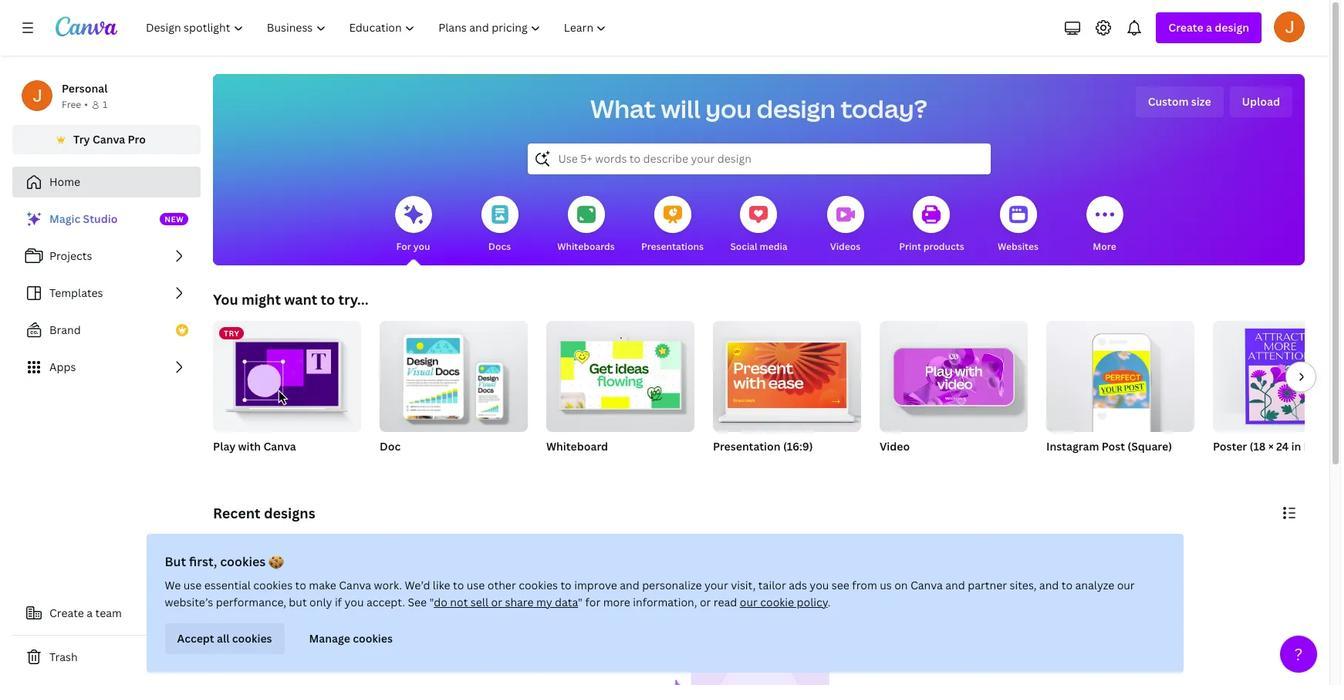 Task type: describe. For each thing, give the bounding box(es) containing it.
🍪
[[269, 553, 284, 570]]

?
[[1294, 644, 1303, 665]]

trash link
[[12, 642, 201, 673]]

visit,
[[731, 578, 756, 593]]

free •
[[62, 98, 88, 111]]

presentations button
[[641, 185, 704, 265]]

social
[[730, 240, 757, 253]]

on
[[894, 578, 908, 593]]

do
[[434, 595, 447, 610]]

(18
[[1250, 439, 1266, 454]]

for
[[396, 240, 411, 253]]

pro
[[128, 132, 146, 147]]

us
[[880, 578, 892, 593]]

free
[[62, 98, 81, 111]]

1 use from the left
[[183, 578, 202, 593]]

only
[[309, 595, 332, 610]]

try for try canva pro
[[73, 132, 90, 147]]

0 horizontal spatial design
[[757, 92, 836, 125]]

templates
[[49, 285, 103, 300]]

ads
[[789, 578, 807, 593]]

brand link
[[12, 315, 201, 346]]

projects link
[[12, 241, 201, 272]]

create for create a team
[[49, 606, 84, 620]]

try canva pro
[[73, 132, 146, 147]]

what
[[590, 92, 656, 125]]

group for presentation (16:9)
[[713, 315, 861, 432]]

team
[[95, 606, 122, 620]]

group for instagram post (square)
[[1046, 315, 1194, 432]]

not
[[450, 595, 468, 610]]

2 or from the left
[[700, 595, 711, 610]]

for you button
[[395, 185, 432, 265]]

you right "will"
[[706, 92, 752, 125]]

(16:9)
[[783, 439, 813, 454]]

first,
[[189, 553, 217, 570]]

whiteboard group
[[546, 315, 694, 474]]

our inside we use essential cookies to make canva work. we'd like to use other cookies to improve and personalize your visit, tailor ads you see from us on canva and partner sites, and to analyze our website's performance, but only if you accept. see "
[[1117, 578, 1135, 593]]

doc
[[380, 439, 401, 454]]

recent
[[213, 504, 261, 522]]

docs button
[[481, 185, 518, 265]]

work.
[[374, 578, 402, 593]]

websites button
[[998, 185, 1039, 265]]

will
[[661, 92, 700, 125]]

make
[[309, 578, 336, 593]]

our cookie policy link
[[740, 595, 828, 610]]

? button
[[1280, 636, 1317, 673]]

24
[[1276, 439, 1289, 454]]

you might want to try...
[[213, 290, 369, 309]]

for
[[585, 595, 600, 610]]

my
[[536, 595, 552, 610]]

but
[[289, 595, 307, 610]]

websites
[[998, 240, 1039, 253]]

magic studio
[[49, 211, 118, 226]]

3 and from the left
[[1039, 578, 1059, 593]]

studio
[[83, 211, 118, 226]]

essential
[[204, 578, 251, 593]]

more
[[1093, 240, 1116, 253]]

home
[[49, 174, 80, 189]]

share
[[505, 595, 534, 610]]

1 or from the left
[[491, 595, 502, 610]]

whiteboard
[[546, 439, 608, 454]]

custom size button
[[1135, 86, 1223, 117]]

poster (18 × 24 in portrait
[[1213, 439, 1341, 454]]

you right 'if'
[[344, 595, 364, 610]]

group for poster (18 × 24 in portrait
[[1213, 321, 1341, 432]]

you inside for you "button"
[[413, 240, 430, 253]]

2 use from the left
[[467, 578, 485, 593]]

cookies up the essential
[[220, 553, 266, 570]]

today?
[[841, 92, 927, 125]]

but
[[165, 553, 186, 570]]

2 and from the left
[[945, 578, 965, 593]]

canva inside try canva pro button
[[93, 132, 125, 147]]

all
[[217, 631, 230, 646]]

projects
[[49, 248, 92, 263]]

videos
[[830, 240, 861, 253]]

presentation
[[713, 439, 781, 454]]

manage cookies
[[309, 631, 393, 646]]

list containing magic studio
[[12, 204, 201, 383]]

information,
[[633, 595, 697, 610]]

create a design button
[[1156, 12, 1262, 43]]

cookies right the all
[[232, 631, 272, 646]]

media
[[760, 240, 787, 253]]

top level navigation element
[[136, 12, 620, 43]]

but first, cookies 🍪 dialog
[[146, 534, 1183, 673]]

1 and from the left
[[620, 578, 639, 593]]

for you
[[396, 240, 430, 253]]

products
[[923, 240, 964, 253]]

cookie
[[760, 595, 794, 610]]

social media
[[730, 240, 787, 253]]

templates link
[[12, 278, 201, 309]]

accept all cookies
[[177, 631, 272, 646]]

new
[[164, 214, 184, 225]]

website's
[[165, 595, 213, 610]]

Search search field
[[558, 144, 959, 174]]

print
[[899, 240, 921, 253]]

size
[[1191, 94, 1211, 109]]

sites,
[[1010, 578, 1037, 593]]

manage
[[309, 631, 350, 646]]

see
[[832, 578, 849, 593]]

create a team button
[[12, 598, 201, 629]]

2 " from the left
[[578, 595, 583, 610]]

.
[[828, 595, 831, 610]]

read
[[714, 595, 737, 610]]



Task type: vqa. For each thing, say whether or not it's contained in the screenshot.
Poster (18 × 24 in Portrait's group
yes



Task type: locate. For each thing, give the bounding box(es) containing it.
upload button
[[1230, 86, 1292, 117]]

we'd
[[405, 578, 430, 593]]

group for video
[[880, 315, 1028, 432]]

data
[[555, 595, 578, 610]]

video
[[880, 439, 910, 454]]

designs
[[264, 504, 315, 522]]

personal
[[62, 81, 108, 96]]

or left read
[[700, 595, 711, 610]]

accept all cookies button
[[165, 623, 284, 654]]

1 vertical spatial create
[[49, 606, 84, 620]]

we
[[165, 578, 181, 593]]

0 horizontal spatial create
[[49, 606, 84, 620]]

1 " from the left
[[429, 595, 434, 610]]

more button
[[1086, 185, 1123, 265]]

create inside the "create a team" button
[[49, 606, 84, 620]]

post
[[1102, 439, 1125, 454]]

want
[[284, 290, 317, 309]]

and right sites,
[[1039, 578, 1059, 593]]

we use essential cookies to make canva work. we'd like to use other cookies to improve and personalize your visit, tailor ads you see from us on canva and partner sites, and to analyze our website's performance, but only if you accept. see "
[[165, 578, 1135, 610]]

might
[[242, 290, 281, 309]]

to right like in the bottom of the page
[[453, 578, 464, 593]]

1 horizontal spatial our
[[1117, 578, 1135, 593]]

" left for
[[578, 595, 583, 610]]

more
[[603, 595, 630, 610]]

poster
[[1213, 439, 1247, 454]]

presentation (16:9) group
[[713, 315, 861, 474]]

create up custom size
[[1168, 20, 1203, 35]]

use up website's
[[183, 578, 202, 593]]

list
[[12, 204, 201, 383]]

play with canva group
[[213, 321, 361, 455]]

custom size
[[1148, 94, 1211, 109]]

a for design
[[1206, 20, 1212, 35]]

1 vertical spatial design
[[757, 92, 836, 125]]

a for team
[[87, 606, 93, 620]]

create inside create a design 'dropdown button'
[[1168, 20, 1203, 35]]

×
[[1268, 439, 1274, 454]]

video group
[[880, 315, 1028, 474]]

1 horizontal spatial "
[[578, 595, 583, 610]]

1 vertical spatial a
[[87, 606, 93, 620]]

1 horizontal spatial and
[[945, 578, 965, 593]]

create a design
[[1168, 20, 1249, 35]]

canva inside play with canva group
[[263, 439, 296, 454]]

presentations
[[641, 240, 704, 253]]

and left partner
[[945, 578, 965, 593]]

0 horizontal spatial try
[[73, 132, 90, 147]]

create for create a design
[[1168, 20, 1203, 35]]

try
[[73, 132, 90, 147], [224, 328, 240, 339]]

accept
[[177, 631, 214, 646]]

to left analyze
[[1062, 578, 1073, 593]]

accept.
[[366, 595, 405, 610]]

docs
[[488, 240, 511, 253]]

like
[[433, 578, 450, 593]]

print products button
[[899, 185, 964, 265]]

to left 'try...'
[[321, 290, 335, 309]]

instagram
[[1046, 439, 1099, 454]]

whiteboards
[[557, 240, 615, 253]]

performance,
[[216, 595, 286, 610]]

1 vertical spatial try
[[224, 328, 240, 339]]

poster (18 × 24 in portrait) group
[[1213, 321, 1341, 474]]

1 horizontal spatial create
[[1168, 20, 1203, 35]]

sell
[[471, 595, 488, 610]]

create
[[1168, 20, 1203, 35], [49, 606, 84, 620]]

policy
[[797, 595, 828, 610]]

you
[[706, 92, 752, 125], [413, 240, 430, 253], [810, 578, 829, 593], [344, 595, 364, 610]]

you
[[213, 290, 238, 309]]

manage cookies button
[[297, 623, 405, 654]]

1 horizontal spatial try
[[224, 328, 240, 339]]

instagram post (square) group
[[1046, 315, 1194, 474]]

canva
[[93, 132, 125, 147], [263, 439, 296, 454], [339, 578, 371, 593], [910, 578, 943, 593]]

1 horizontal spatial or
[[700, 595, 711, 610]]

None search field
[[527, 144, 990, 174]]

jeremy miller image
[[1274, 12, 1305, 42]]

apps
[[49, 360, 76, 374]]

what will you design today?
[[590, 92, 927, 125]]

try down the •
[[73, 132, 90, 147]]

2 horizontal spatial and
[[1039, 578, 1059, 593]]

presentation (16:9)
[[713, 439, 813, 454]]

portrait
[[1304, 439, 1341, 454]]

magic
[[49, 211, 80, 226]]

canva left pro
[[93, 132, 125, 147]]

a
[[1206, 20, 1212, 35], [87, 606, 93, 620]]

0 horizontal spatial or
[[491, 595, 502, 610]]

to
[[321, 290, 335, 309], [295, 578, 306, 593], [453, 578, 464, 593], [560, 578, 572, 593], [1062, 578, 1073, 593]]

0 vertical spatial design
[[1215, 20, 1249, 35]]

cookies down 🍪
[[253, 578, 293, 593]]

you up policy
[[810, 578, 829, 593]]

cookies up my
[[519, 578, 558, 593]]

and up do not sell or share my data " for more information, or read our cookie policy .
[[620, 578, 639, 593]]

canva up 'if'
[[339, 578, 371, 593]]

use
[[183, 578, 202, 593], [467, 578, 485, 593]]

" right see
[[429, 595, 434, 610]]

if
[[335, 595, 342, 610]]

1 horizontal spatial a
[[1206, 20, 1212, 35]]

try inside play with canva group
[[224, 328, 240, 339]]

0 horizontal spatial use
[[183, 578, 202, 593]]

with
[[238, 439, 261, 454]]

partner
[[968, 578, 1007, 593]]

to up but
[[295, 578, 306, 593]]

•
[[84, 98, 88, 111]]

upload
[[1242, 94, 1280, 109]]

0 vertical spatial a
[[1206, 20, 1212, 35]]

0 horizontal spatial our
[[740, 595, 758, 610]]

0 vertical spatial create
[[1168, 20, 1203, 35]]

create left team on the bottom left
[[49, 606, 84, 620]]

a inside button
[[87, 606, 93, 620]]

design
[[1215, 20, 1249, 35], [757, 92, 836, 125]]

a up size
[[1206, 20, 1212, 35]]

and
[[620, 578, 639, 593], [945, 578, 965, 593], [1039, 578, 1059, 593]]

cookies down accept.
[[353, 631, 393, 646]]

0 vertical spatial our
[[1117, 578, 1135, 593]]

videos button
[[827, 185, 864, 265]]

design inside 'dropdown button'
[[1215, 20, 1249, 35]]

improve
[[574, 578, 617, 593]]

a left team on the bottom left
[[87, 606, 93, 620]]

0 vertical spatial try
[[73, 132, 90, 147]]

or right 'sell'
[[491, 595, 502, 610]]

1
[[103, 98, 107, 111]]

group for whiteboard
[[546, 315, 694, 432]]

a inside 'dropdown button'
[[1206, 20, 1212, 35]]

(square)
[[1128, 439, 1172, 454]]

0 horizontal spatial "
[[429, 595, 434, 610]]

try down you in the left top of the page
[[224, 328, 240, 339]]

try for try
[[224, 328, 240, 339]]

doc group
[[380, 315, 528, 474]]

try...
[[338, 290, 369, 309]]

our right analyze
[[1117, 578, 1135, 593]]

" inside we use essential cookies to make canva work. we'd like to use other cookies to improve and personalize your visit, tailor ads you see from us on canva and partner sites, and to analyze our website's performance, but only if you accept. see "
[[429, 595, 434, 610]]

"
[[429, 595, 434, 610], [578, 595, 583, 610]]

1 horizontal spatial use
[[467, 578, 485, 593]]

design left jeremy miller image
[[1215, 20, 1249, 35]]

recent designs
[[213, 504, 315, 522]]

use up 'sell'
[[467, 578, 485, 593]]

do not sell or share my data link
[[434, 595, 578, 610]]

canva right on
[[910, 578, 943, 593]]

our down visit,
[[740, 595, 758, 610]]

print products
[[899, 240, 964, 253]]

apps link
[[12, 352, 201, 383]]

1 horizontal spatial design
[[1215, 20, 1249, 35]]

try canva pro button
[[12, 125, 201, 154]]

from
[[852, 578, 877, 593]]

play
[[213, 439, 236, 454]]

0 horizontal spatial and
[[620, 578, 639, 593]]

analyze
[[1075, 578, 1114, 593]]

try inside try canva pro button
[[73, 132, 90, 147]]

1 vertical spatial our
[[740, 595, 758, 610]]

group
[[380, 315, 528, 432], [546, 315, 694, 432], [713, 315, 861, 432], [880, 315, 1028, 432], [1046, 315, 1194, 432], [1213, 321, 1341, 432]]

design up search search box
[[757, 92, 836, 125]]

cookies
[[220, 553, 266, 570], [253, 578, 293, 593], [519, 578, 558, 593], [232, 631, 272, 646], [353, 631, 393, 646]]

to up "data"
[[560, 578, 572, 593]]

you right for
[[413, 240, 430, 253]]

canva right with
[[263, 439, 296, 454]]

create a team
[[49, 606, 122, 620]]

0 horizontal spatial a
[[87, 606, 93, 620]]

whiteboards button
[[557, 185, 615, 265]]



